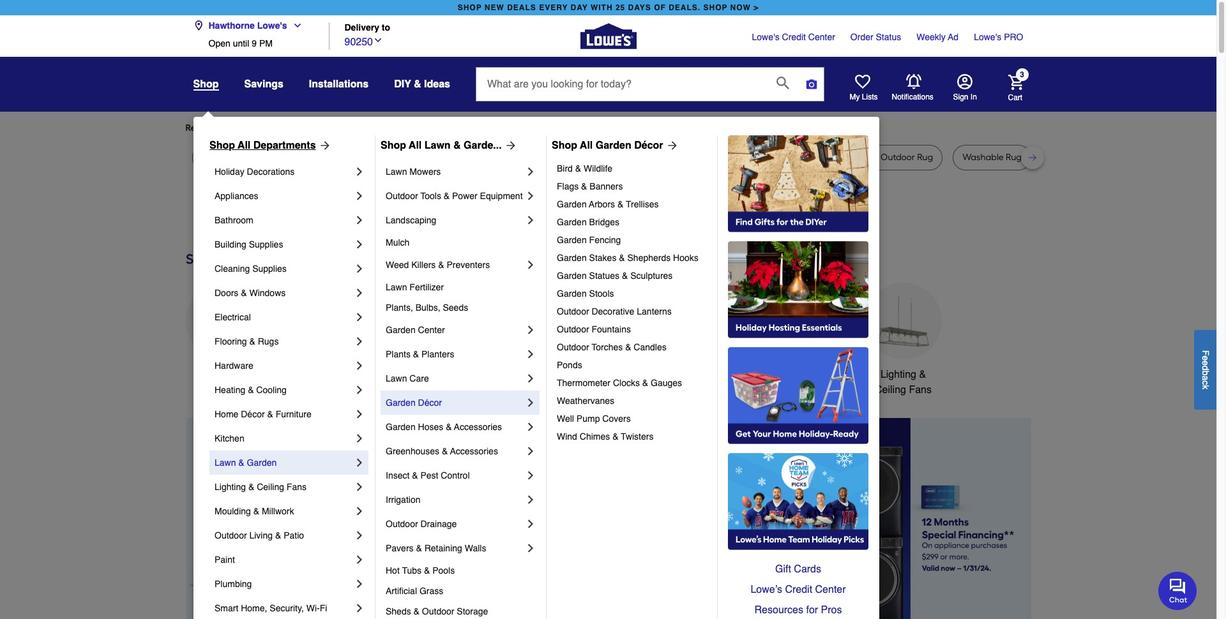 Task type: locate. For each thing, give the bounding box(es) containing it.
chevron right image
[[353, 165, 366, 178], [353, 238, 366, 251], [353, 263, 366, 275], [353, 287, 366, 300], [525, 372, 537, 385], [353, 384, 366, 397], [525, 397, 537, 410], [353, 408, 366, 421], [525, 421, 537, 434], [353, 457, 366, 470], [525, 470, 537, 482], [353, 481, 366, 494], [525, 494, 537, 507], [353, 530, 366, 542], [525, 542, 537, 555], [353, 554, 366, 567], [353, 578, 366, 591], [353, 602, 366, 615]]

for for searches
[[288, 123, 300, 134]]

0 horizontal spatial shop
[[458, 3, 482, 12]]

2 rug from the left
[[263, 152, 279, 163]]

25 days of deals. don't miss deals every day. same-day delivery on in-stock orders placed by 2 p m. image
[[186, 418, 392, 620]]

arrow right image inside shop all departments link
[[316, 139, 331, 152]]

0 vertical spatial credit
[[782, 32, 806, 42]]

2 horizontal spatial décor
[[635, 140, 664, 151]]

3
[[1020, 71, 1025, 79]]

1 horizontal spatial allen
[[636, 152, 656, 163]]

bird
[[557, 164, 573, 174]]

1 vertical spatial supplies
[[252, 264, 287, 274]]

0 vertical spatial center
[[809, 32, 836, 42]]

kitchen inside 'link'
[[215, 434, 245, 444]]

roth up flags & banners link
[[677, 152, 695, 163]]

recommended searches for you
[[186, 123, 317, 134]]

c
[[1201, 381, 1211, 385]]

until
[[233, 38, 249, 49]]

1 horizontal spatial roth
[[677, 152, 695, 163]]

& inside outdoor tools & equipment
[[642, 369, 649, 381]]

shop left new
[[458, 3, 482, 12]]

location image
[[193, 20, 203, 31]]

mowers
[[410, 167, 441, 177]]

bathroom right gauges
[[687, 369, 732, 381]]

2 horizontal spatial for
[[807, 605, 819, 617]]

garden up garden stools
[[557, 271, 587, 281]]

1 horizontal spatial lighting & ceiling fans
[[875, 369, 932, 396]]

shop 25 days of deals by category image
[[186, 249, 1032, 270]]

1 horizontal spatial equipment
[[588, 385, 637, 396]]

greenhouses & accessories link
[[386, 440, 525, 464]]

flooring & rugs link
[[215, 330, 353, 354]]

allen right desk
[[508, 152, 527, 163]]

lowe's home improvement logo image
[[580, 8, 637, 64]]

all inside shop all departments link
[[238, 140, 251, 151]]

0 horizontal spatial shop
[[210, 140, 235, 151]]

1 horizontal spatial décor
[[418, 398, 442, 408]]

smart home button
[[768, 283, 845, 383]]

kitchen for kitchen
[[215, 434, 245, 444]]

1 vertical spatial smart
[[215, 604, 239, 614]]

thermometer clocks & gauges
[[557, 378, 682, 388]]

garden for statues
[[557, 271, 587, 281]]

cart
[[1009, 93, 1023, 102]]

faucets
[[516, 369, 552, 381]]

appliances down holiday
[[215, 191, 258, 201]]

outdoor for outdoor fountains
[[557, 325, 589, 335]]

appliances inside button
[[199, 369, 249, 381]]

plants
[[386, 349, 411, 360]]

bathroom up the building
[[215, 215, 253, 226]]

chevron right image for garden center
[[525, 324, 537, 337]]

supplies for building supplies
[[249, 240, 283, 250]]

garden center
[[386, 325, 445, 335]]

lowe's down ">"
[[752, 32, 780, 42]]

center up pros
[[816, 585, 846, 596]]

3 shop from the left
[[552, 140, 578, 151]]

shop for shop all lawn & garde...
[[381, 140, 406, 151]]

1 area from the left
[[327, 152, 346, 163]]

outdoor torches & candles link
[[557, 339, 709, 357]]

garden for fencing
[[557, 235, 587, 245]]

bathroom inside button
[[687, 369, 732, 381]]

1 horizontal spatial and
[[658, 152, 674, 163]]

garden left "stools"
[[557, 289, 587, 299]]

0 horizontal spatial kitchen
[[215, 434, 245, 444]]

1 horizontal spatial lighting
[[881, 369, 917, 381]]

0 horizontal spatial lighting
[[215, 482, 246, 493]]

garden hoses & accessories
[[386, 422, 502, 433]]

1 horizontal spatial shop
[[704, 3, 728, 12]]

& inside button
[[414, 79, 421, 90]]

all for lawn
[[409, 140, 422, 151]]

clocks
[[613, 378, 640, 388]]

landscaping
[[386, 215, 437, 226]]

lawn fertilizer link
[[386, 277, 537, 298]]

lowe's
[[257, 20, 287, 31], [752, 32, 780, 42], [974, 32, 1002, 42]]

chimes
[[580, 432, 610, 442]]

chevron right image for outdoor living & patio
[[353, 530, 366, 542]]

center down bulbs,
[[418, 325, 445, 335]]

outdoor decorative lanterns link
[[557, 303, 709, 321]]

garden down flags
[[557, 199, 587, 210]]

for left pros
[[807, 605, 819, 617]]

0 horizontal spatial area
[[327, 152, 346, 163]]

all up furniture
[[409, 140, 422, 151]]

chevron right image for lawn care
[[525, 372, 537, 385]]

center
[[809, 32, 836, 42], [418, 325, 445, 335], [816, 585, 846, 596]]

insect & pest control
[[386, 471, 470, 481]]

decorations down care in the left bottom of the page
[[391, 385, 445, 396]]

1 horizontal spatial all
[[409, 140, 422, 151]]

lawn for lawn care
[[386, 374, 407, 384]]

0 horizontal spatial smart
[[215, 604, 239, 614]]

3 all from the left
[[580, 140, 593, 151]]

plumbing link
[[215, 572, 353, 597]]

2 e from the top
[[1201, 361, 1211, 366]]

1 horizontal spatial for
[[402, 123, 413, 134]]

decorative
[[592, 307, 635, 317]]

recommended searches for you heading
[[186, 122, 1032, 135]]

0 vertical spatial decorations
[[247, 167, 295, 177]]

arrow left image
[[423, 530, 436, 543]]

diy & ideas
[[394, 79, 450, 90]]

days
[[628, 3, 652, 12]]

lawn & garden link
[[215, 451, 353, 475]]

2 you from the left
[[415, 123, 430, 134]]

2 vertical spatial center
[[816, 585, 846, 596]]

garden down lawn care
[[386, 398, 416, 408]]

shop all garden décor
[[552, 140, 664, 151]]

garden décor link
[[386, 391, 525, 415]]

1 horizontal spatial ceiling
[[875, 385, 907, 396]]

accessories up control
[[450, 447, 498, 457]]

0 vertical spatial kitchen
[[479, 369, 513, 381]]

tools inside outdoor tools & equipment
[[616, 369, 639, 381]]

0 horizontal spatial washable
[[743, 152, 784, 163]]

control
[[441, 471, 470, 481]]

1 vertical spatial bathroom
[[687, 369, 732, 381]]

2 roth from the left
[[677, 152, 695, 163]]

ceiling inside lighting & ceiling fans
[[875, 385, 907, 396]]

1 horizontal spatial tools
[[616, 369, 639, 381]]

supplies
[[249, 240, 283, 250], [252, 264, 287, 274]]

allen for allen and roth rug
[[636, 152, 656, 163]]

chevron right image for garden hoses & accessories
[[525, 421, 537, 434]]

1 washable from the left
[[743, 152, 784, 163]]

kitchen up the lawn & garden
[[215, 434, 245, 444]]

1 vertical spatial equipment
[[588, 385, 637, 396]]

1 vertical spatial appliances
[[199, 369, 249, 381]]

all up bird & wildlife
[[580, 140, 593, 151]]

2 all from the left
[[409, 140, 422, 151]]

1 vertical spatial tools
[[616, 369, 639, 381]]

shop left now
[[704, 3, 728, 12]]

supplies up cleaning supplies
[[249, 240, 283, 250]]

1 horizontal spatial washable
[[963, 152, 1004, 163]]

garden up lighting & ceiling fans link
[[247, 458, 277, 468]]

chevron right image for electrical
[[353, 311, 366, 324]]

you left more
[[302, 123, 317, 134]]

allen up flags & banners link
[[636, 152, 656, 163]]

building supplies
[[215, 240, 283, 250]]

0 horizontal spatial ceiling
[[257, 482, 284, 493]]

greenhouses
[[386, 447, 440, 457]]

chevron right image for outdoor drainage
[[525, 518, 537, 531]]

appliances up the heating
[[199, 369, 249, 381]]

insect
[[386, 471, 410, 481]]

tools for power
[[421, 191, 441, 201]]

hawthorne lowe's
[[209, 20, 287, 31]]

décor for shop all lawn & garde...
[[418, 398, 442, 408]]

0 vertical spatial ceiling
[[875, 385, 907, 396]]

plants, bulbs, seeds
[[386, 303, 468, 313]]

for up furniture
[[402, 123, 413, 134]]

1 horizontal spatial home
[[808, 369, 835, 381]]

and for allen and roth area rug
[[530, 152, 546, 163]]

wi-
[[306, 604, 320, 614]]

outdoor for outdoor torches & candles
[[557, 342, 589, 353]]

mulch link
[[386, 233, 537, 253]]

shop down "more suggestions for you" link
[[381, 140, 406, 151]]

1 and from the left
[[530, 152, 546, 163]]

1 rug from the left
[[202, 152, 218, 163]]

0 horizontal spatial for
[[288, 123, 300, 134]]

lowe's wishes you and your family a happy hanukkah. image
[[186, 204, 1032, 236]]

1 vertical spatial lighting & ceiling fans
[[215, 482, 307, 493]]

0 horizontal spatial lowe's
[[257, 20, 287, 31]]

outdoor for outdoor tools & power equipment
[[386, 191, 418, 201]]

garden up garden fencing
[[557, 217, 587, 227]]

all inside shop all garden décor link
[[580, 140, 593, 151]]

chevron right image for irrigation
[[525, 494, 537, 507]]

2 shop from the left
[[381, 140, 406, 151]]

1 vertical spatial decorations
[[391, 385, 445, 396]]

lawn up moulding
[[215, 458, 236, 468]]

1 horizontal spatial lowe's
[[752, 32, 780, 42]]

5 rug from the left
[[590, 152, 606, 163]]

walls
[[465, 544, 486, 554]]

0 horizontal spatial tools
[[421, 191, 441, 201]]

chevron right image for insect & pest control
[[525, 470, 537, 482]]

you up shop all lawn & garde...
[[415, 123, 430, 134]]

outdoor
[[386, 191, 418, 201], [557, 307, 589, 317], [557, 325, 589, 335], [557, 342, 589, 353], [576, 369, 613, 381], [386, 519, 418, 530], [215, 531, 247, 541], [422, 607, 455, 617]]

1 horizontal spatial decorations
[[391, 385, 445, 396]]

arrow right image
[[316, 139, 331, 152], [502, 139, 517, 152], [664, 139, 679, 152], [1008, 530, 1021, 543]]

fountains
[[592, 325, 631, 335]]

e up b
[[1201, 361, 1211, 366]]

decorations inside "button"
[[391, 385, 445, 396]]

pavers & retaining walls
[[386, 544, 486, 554]]

chevron right image for cleaning supplies
[[353, 263, 366, 275]]

outdoor for outdoor drainage
[[386, 519, 418, 530]]

lawn left care in the left bottom of the page
[[386, 374, 407, 384]]

weekly ad link
[[917, 31, 959, 43]]

outdoor decorative lanterns
[[557, 307, 672, 317]]

chevron right image for lawn mowers
[[525, 165, 537, 178]]

and for allen and roth rug
[[658, 152, 674, 163]]

3 rug from the left
[[281, 152, 297, 163]]

supplies up windows
[[252, 264, 287, 274]]

arrow right image inside shop all garden décor link
[[664, 139, 679, 152]]

lowe's left the pro
[[974, 32, 1002, 42]]

doors & windows link
[[215, 281, 353, 305]]

shop up 5x8 on the left top of page
[[210, 140, 235, 151]]

arrow right image inside shop all lawn & garde... link
[[502, 139, 517, 152]]

chevron right image for appliances
[[353, 190, 366, 203]]

notifications
[[892, 93, 934, 101]]

deals.
[[669, 3, 701, 12]]

wind chimes & twisters
[[557, 432, 654, 442]]

2 and from the left
[[658, 152, 674, 163]]

holiday
[[215, 167, 245, 177]]

2 vertical spatial décor
[[241, 410, 265, 420]]

0 horizontal spatial bathroom
[[215, 215, 253, 226]]

kitchen faucets
[[479, 369, 552, 381]]

0 vertical spatial lighting
[[881, 369, 917, 381]]

security,
[[270, 604, 304, 614]]

rug 5x8
[[202, 152, 234, 163]]

garden inside 'link'
[[557, 271, 587, 281]]

chevron right image for doors & windows
[[353, 287, 366, 300]]

1 horizontal spatial fans
[[909, 385, 932, 396]]

lawn up plants,
[[386, 282, 407, 293]]

1 vertical spatial home
[[215, 410, 239, 420]]

2 horizontal spatial lowe's
[[974, 32, 1002, 42]]

smart
[[778, 369, 805, 381], [215, 604, 239, 614]]

my lists link
[[850, 74, 878, 102]]

lawn care
[[386, 374, 429, 384]]

shop all departments
[[210, 140, 316, 151]]

ceiling
[[875, 385, 907, 396], [257, 482, 284, 493]]

1 all from the left
[[238, 140, 251, 151]]

lowe's pro
[[974, 32, 1024, 42]]

lowe's home improvement notification center image
[[906, 74, 922, 89]]

retaining
[[425, 544, 462, 554]]

banners
[[590, 181, 623, 192]]

shop up allen and roth area rug
[[552, 140, 578, 151]]

shop for shop all garden décor
[[552, 140, 578, 151]]

all for departments
[[238, 140, 251, 151]]

0 vertical spatial supplies
[[249, 240, 283, 250]]

appliances link
[[215, 184, 353, 208]]

shop new deals every day with 25 days of deals. shop now >
[[458, 3, 759, 12]]

credit up search icon on the right
[[782, 32, 806, 42]]

shop for shop all departments
[[210, 140, 235, 151]]

lawn up the "mowers"
[[425, 140, 451, 151]]

chevron down image
[[373, 35, 383, 45]]

lawn down furniture
[[386, 167, 407, 177]]

0 vertical spatial smart
[[778, 369, 805, 381]]

decorations down rug rug at the top
[[247, 167, 295, 177]]

1 horizontal spatial area
[[569, 152, 588, 163]]

smart inside button
[[778, 369, 805, 381]]

garden up greenhouses
[[386, 422, 416, 433]]

home décor & furniture link
[[215, 403, 353, 427]]

90250
[[345, 36, 373, 48]]

all inside shop all lawn & garde... link
[[409, 140, 422, 151]]

all down recommended searches for you
[[238, 140, 251, 151]]

chevron right image
[[525, 165, 537, 178], [353, 190, 366, 203], [525, 190, 537, 203], [353, 214, 366, 227], [525, 214, 537, 227], [525, 259, 537, 272], [353, 311, 366, 324], [525, 324, 537, 337], [353, 335, 366, 348], [525, 348, 537, 361], [353, 360, 366, 372], [353, 433, 366, 445], [525, 445, 537, 458], [353, 505, 366, 518], [525, 518, 537, 531]]

1 you from the left
[[302, 123, 317, 134]]

hawthorne
[[209, 20, 255, 31]]

lowe's inside "button"
[[257, 20, 287, 31]]

my lists
[[850, 93, 878, 102]]

chevron right image for home décor & furniture
[[353, 408, 366, 421]]

2 horizontal spatial area
[[786, 152, 805, 163]]

décor up allen and roth rug
[[635, 140, 664, 151]]

2 horizontal spatial shop
[[552, 140, 578, 151]]

you for recommended searches for you
[[302, 123, 317, 134]]

garden down plants,
[[386, 325, 416, 335]]

3 area from the left
[[786, 152, 805, 163]]

1 vertical spatial décor
[[418, 398, 442, 408]]

smart home, security, wi-fi link
[[215, 597, 353, 620]]

1 shop from the left
[[210, 140, 235, 151]]

find gifts for the diyer. image
[[728, 135, 869, 233]]

recommended
[[186, 123, 247, 134]]

kitchen link
[[215, 427, 353, 451]]

gauges
[[651, 378, 682, 388]]

e up d
[[1201, 356, 1211, 361]]

1 horizontal spatial you
[[415, 123, 430, 134]]

building
[[215, 240, 247, 250]]

garden down garden bridges
[[557, 235, 587, 245]]

1 vertical spatial kitchen
[[215, 434, 245, 444]]

0 horizontal spatial and
[[530, 152, 546, 163]]

1 vertical spatial fans
[[287, 482, 307, 493]]

0 horizontal spatial allen
[[508, 152, 527, 163]]

with
[[591, 3, 613, 12]]

None search field
[[476, 67, 825, 113]]

outdoor inside outdoor tools & equipment
[[576, 369, 613, 381]]

décor down christmas decorations
[[418, 398, 442, 408]]

1 roth from the left
[[548, 152, 567, 163]]

Search Query text field
[[477, 68, 767, 101]]

0 vertical spatial lighting & ceiling fans
[[875, 369, 932, 396]]

roth up bird
[[548, 152, 567, 163]]

equipment inside outdoor tools & equipment
[[588, 385, 637, 396]]

6 rug from the left
[[697, 152, 713, 163]]

1 vertical spatial credit
[[785, 585, 813, 596]]

0 vertical spatial tools
[[421, 191, 441, 201]]

0 horizontal spatial décor
[[241, 410, 265, 420]]

1 horizontal spatial smart
[[778, 369, 805, 381]]

kitchen inside button
[[479, 369, 513, 381]]

lawn inside 'link'
[[386, 167, 407, 177]]

0 horizontal spatial you
[[302, 123, 317, 134]]

appliances button
[[186, 283, 262, 383]]

1 horizontal spatial kitchen
[[479, 369, 513, 381]]

lighting inside button
[[881, 369, 917, 381]]

camera image
[[806, 78, 818, 91]]

lowe's for lowe's pro
[[974, 32, 1002, 42]]

for for suggestions
[[402, 123, 413, 134]]

lowe's up pm
[[257, 20, 287, 31]]

holiday hosting essentials. image
[[728, 242, 869, 339]]

0 horizontal spatial equipment
[[480, 191, 523, 201]]

cleaning supplies link
[[215, 257, 353, 281]]

0 horizontal spatial roth
[[548, 152, 567, 163]]

for up "departments"
[[288, 123, 300, 134]]

and
[[530, 152, 546, 163], [658, 152, 674, 163]]

kitchen left faucets
[[479, 369, 513, 381]]

0 vertical spatial décor
[[635, 140, 664, 151]]

1 allen from the left
[[508, 152, 527, 163]]

center for lowe's credit center
[[809, 32, 836, 42]]

center left "order"
[[809, 32, 836, 42]]

irrigation
[[386, 495, 421, 505]]

lawn mowers
[[386, 167, 441, 177]]

1 horizontal spatial bathroom
[[687, 369, 732, 381]]

2 horizontal spatial all
[[580, 140, 593, 151]]

0 horizontal spatial all
[[238, 140, 251, 151]]

décor inside "link"
[[241, 410, 265, 420]]

accessories up greenhouses & accessories link
[[454, 422, 502, 433]]

1 horizontal spatial shop
[[381, 140, 406, 151]]

artificial grass
[[386, 587, 444, 597]]

0 vertical spatial fans
[[909, 385, 932, 396]]

0 vertical spatial home
[[808, 369, 835, 381]]

chevron right image for outdoor tools & power equipment
[[525, 190, 537, 203]]

0 horizontal spatial home
[[215, 410, 239, 420]]

arrow right image for shop all departments
[[316, 139, 331, 152]]

garden down garden fencing
[[557, 253, 587, 263]]

bird & wildlife link
[[557, 160, 709, 178]]

garden
[[596, 140, 632, 151], [557, 199, 587, 210], [557, 217, 587, 227], [557, 235, 587, 245], [557, 253, 587, 263], [557, 271, 587, 281], [557, 289, 587, 299], [386, 325, 416, 335], [386, 398, 416, 408], [386, 422, 416, 433], [247, 458, 277, 468]]

0 horizontal spatial decorations
[[247, 167, 295, 177]]

décor down heating & cooling
[[241, 410, 265, 420]]

paint
[[215, 555, 235, 565]]

chevron right image for landscaping
[[525, 214, 537, 227]]

2 allen from the left
[[636, 152, 656, 163]]

accessories
[[454, 422, 502, 433], [450, 447, 498, 457]]

credit up resources for pros link
[[785, 585, 813, 596]]

0 vertical spatial bathroom
[[215, 215, 253, 226]]

my
[[850, 93, 860, 102]]

garden down recommended searches for you heading
[[596, 140, 632, 151]]

2 washable from the left
[[963, 152, 1004, 163]]

allen for allen and roth area rug
[[508, 152, 527, 163]]



Task type: vqa. For each thing, say whether or not it's contained in the screenshot.
shop
yes



Task type: describe. For each thing, give the bounding box(es) containing it.
arrow right image for shop all lawn & garde...
[[502, 139, 517, 152]]

chevron right image for plumbing
[[353, 578, 366, 591]]

4 rug from the left
[[348, 152, 364, 163]]

roth for rug
[[677, 152, 695, 163]]

garden bridges
[[557, 217, 620, 227]]

moulding & millwork link
[[215, 500, 353, 524]]

lawn for lawn mowers
[[386, 167, 407, 177]]

bathroom button
[[671, 283, 748, 383]]

lawn for lawn & garden
[[215, 458, 236, 468]]

deals
[[507, 3, 537, 12]]

garden for hoses
[[386, 422, 416, 433]]

savings button
[[244, 73, 284, 96]]

bathroom link
[[215, 208, 353, 233]]

washable for washable area rug
[[743, 152, 784, 163]]

chevron right image for holiday decorations
[[353, 165, 366, 178]]

pavers
[[386, 544, 414, 554]]

lowe's
[[751, 585, 783, 596]]

0 vertical spatial equipment
[[480, 191, 523, 201]]

lawn for lawn fertilizer
[[386, 282, 407, 293]]

8 rug from the left
[[918, 152, 934, 163]]

chevron right image for kitchen
[[353, 433, 366, 445]]

supplies for cleaning supplies
[[252, 264, 287, 274]]

lawn mowers link
[[386, 160, 525, 184]]

paint link
[[215, 548, 353, 572]]

planters
[[422, 349, 455, 360]]

hoses
[[418, 422, 444, 433]]

covers
[[603, 414, 631, 424]]

torches
[[592, 342, 623, 353]]

smart for smart home, security, wi-fi
[[215, 604, 239, 614]]

furniture
[[393, 152, 429, 163]]

outdoor for outdoor decorative lanterns
[[557, 307, 589, 317]]

chevron right image for paint
[[353, 554, 366, 567]]

1 shop from the left
[[458, 3, 482, 12]]

arrow right image for shop all garden décor
[[664, 139, 679, 152]]

0 horizontal spatial fans
[[287, 482, 307, 493]]

you for more suggestions for you
[[415, 123, 430, 134]]

chevron right image for plants & planters
[[525, 348, 537, 361]]

tools for equipment
[[616, 369, 639, 381]]

1 vertical spatial ceiling
[[257, 482, 284, 493]]

7 rug from the left
[[807, 152, 823, 163]]

of
[[654, 3, 666, 12]]

bulbs,
[[416, 303, 441, 313]]

flags
[[557, 181, 579, 192]]

delivery to
[[345, 23, 390, 33]]

flags & banners
[[557, 181, 623, 192]]

heating & cooling link
[[215, 378, 353, 403]]

resources for pros link
[[728, 601, 869, 620]]

1 vertical spatial accessories
[[450, 447, 498, 457]]

arbors
[[589, 199, 615, 210]]

doors & windows
[[215, 288, 286, 298]]

lowe's home improvement account image
[[957, 74, 973, 89]]

diy & ideas button
[[394, 73, 450, 96]]

0 vertical spatial accessories
[[454, 422, 502, 433]]

lighting & ceiling fans inside button
[[875, 369, 932, 396]]

cards
[[794, 564, 822, 576]]

rug rug
[[263, 152, 297, 163]]

decorations for holiday
[[247, 167, 295, 177]]

tubs
[[402, 566, 422, 576]]

lowe's home improvement cart image
[[1009, 74, 1024, 90]]

lowe's for lowe's credit center
[[752, 32, 780, 42]]

outdoor tools & power equipment link
[[386, 184, 525, 208]]

chevron right image for lawn & garden
[[353, 457, 366, 470]]

now
[[731, 3, 751, 12]]

9 rug from the left
[[1006, 152, 1022, 163]]

chevron right image for garden décor
[[525, 397, 537, 410]]

rugs
[[258, 337, 279, 347]]

garden statues & sculptures
[[557, 271, 673, 281]]

outdoor tools & equipment button
[[574, 283, 651, 398]]

hot tubs & pools
[[386, 566, 455, 576]]

kitchen for kitchen faucets
[[479, 369, 513, 381]]

cleaning
[[215, 264, 250, 274]]

christmas decorations
[[391, 369, 445, 396]]

shop all lawn & garde...
[[381, 140, 502, 151]]

2 area from the left
[[569, 152, 588, 163]]

chevron right image for building supplies
[[353, 238, 366, 251]]

ideas
[[424, 79, 450, 90]]

garden for arbors
[[557, 199, 587, 210]]

roth for area
[[548, 152, 567, 163]]

all for garden
[[580, 140, 593, 151]]

decorations for christmas
[[391, 385, 445, 396]]

chevron right image for pavers & retaining walls
[[525, 542, 537, 555]]

smart home, security, wi-fi
[[215, 604, 327, 614]]

drainage
[[421, 519, 457, 530]]

furniture
[[276, 410, 312, 420]]

fans inside button
[[909, 385, 932, 396]]

lawn fertilizer
[[386, 282, 444, 293]]

open
[[209, 38, 230, 49]]

décor for shop all departments
[[241, 410, 265, 420]]

outdoor living & patio link
[[215, 524, 353, 548]]

chevron right image for heating & cooling
[[353, 384, 366, 397]]

garden stakes & shepherds hooks
[[557, 253, 699, 263]]

hawthorne lowe's button
[[193, 13, 308, 38]]

outdoor
[[881, 152, 915, 163]]

chevron right image for lighting & ceiling fans
[[353, 481, 366, 494]]

outdoor for outdoor tools & equipment
[[576, 369, 613, 381]]

searches
[[249, 123, 286, 134]]

living
[[249, 531, 273, 541]]

a
[[1201, 376, 1211, 381]]

lowe's home team holiday picks. image
[[728, 454, 869, 551]]

chevron right image for greenhouses & accessories
[[525, 445, 537, 458]]

f e e d b a c k
[[1201, 350, 1211, 390]]

search image
[[777, 77, 790, 89]]

chevron down image
[[287, 20, 303, 31]]

2 shop from the left
[[704, 3, 728, 12]]

weed
[[386, 260, 409, 270]]

1 vertical spatial center
[[418, 325, 445, 335]]

center for lowe's credit center
[[816, 585, 846, 596]]

0 horizontal spatial lighting & ceiling fans
[[215, 482, 307, 493]]

chevron right image for moulding & millwork
[[353, 505, 366, 518]]

& inside 'link'
[[622, 271, 628, 281]]

pros
[[821, 605, 842, 617]]

trellises
[[626, 199, 659, 210]]

f e e d b a c k button
[[1195, 330, 1217, 410]]

>
[[754, 3, 759, 12]]

desk
[[459, 152, 478, 163]]

insect & pest control link
[[386, 464, 525, 488]]

garden for center
[[386, 325, 416, 335]]

garden for décor
[[386, 398, 416, 408]]

garden fencing link
[[557, 231, 709, 249]]

credit for lowe's
[[785, 585, 813, 596]]

get your home holiday-ready. image
[[728, 348, 869, 445]]

chevron right image for hardware
[[353, 360, 366, 372]]

heating
[[215, 385, 246, 395]]

pavers & retaining walls link
[[386, 537, 525, 561]]

well pump covers
[[557, 414, 631, 424]]

sheds
[[386, 607, 411, 617]]

chevron right image for flooring & rugs
[[353, 335, 366, 348]]

resources
[[755, 605, 804, 617]]

outdoor living & patio
[[215, 531, 304, 541]]

preventers
[[447, 260, 490, 270]]

up to 30 percent off select major appliances. plus, save up to an extra $750 on major appliances. image
[[412, 418, 1032, 620]]

garden for bridges
[[557, 217, 587, 227]]

credit for lowe's
[[782, 32, 806, 42]]

1 e from the top
[[1201, 356, 1211, 361]]

chevron right image for weed killers & preventers
[[525, 259, 537, 272]]

f
[[1201, 350, 1211, 356]]

home inside button
[[808, 369, 835, 381]]

bridges
[[589, 217, 620, 227]]

1 vertical spatial lighting
[[215, 482, 246, 493]]

artificial
[[386, 587, 417, 597]]

0 vertical spatial appliances
[[215, 191, 258, 201]]

lowe's credit center link
[[752, 31, 836, 43]]

weathervanes link
[[557, 392, 709, 410]]

chat invite button image
[[1159, 572, 1198, 611]]

garden for stakes
[[557, 253, 587, 263]]

chevron right image for smart home, security, wi-fi
[[353, 602, 366, 615]]

outdoor for outdoor living & patio
[[215, 531, 247, 541]]

pump
[[577, 414, 600, 424]]

lowe's credit center
[[751, 585, 846, 596]]

diy
[[394, 79, 411, 90]]

outdoor drainage link
[[386, 512, 525, 537]]

installations button
[[309, 73, 369, 96]]

building supplies link
[[215, 233, 353, 257]]

home inside "link"
[[215, 410, 239, 420]]

garden for stools
[[557, 289, 587, 299]]

garden fencing
[[557, 235, 621, 245]]

washable for washable rug
[[963, 152, 1004, 163]]

smart for smart home
[[778, 369, 805, 381]]

delivery
[[345, 23, 380, 33]]

stakes
[[589, 253, 617, 263]]

cooling
[[256, 385, 287, 395]]

lowe's home improvement lists image
[[855, 74, 871, 89]]

electrical
[[215, 312, 251, 323]]

resources for pros
[[755, 605, 842, 617]]

more suggestions for you
[[327, 123, 430, 134]]

chevron right image for bathroom
[[353, 214, 366, 227]]



